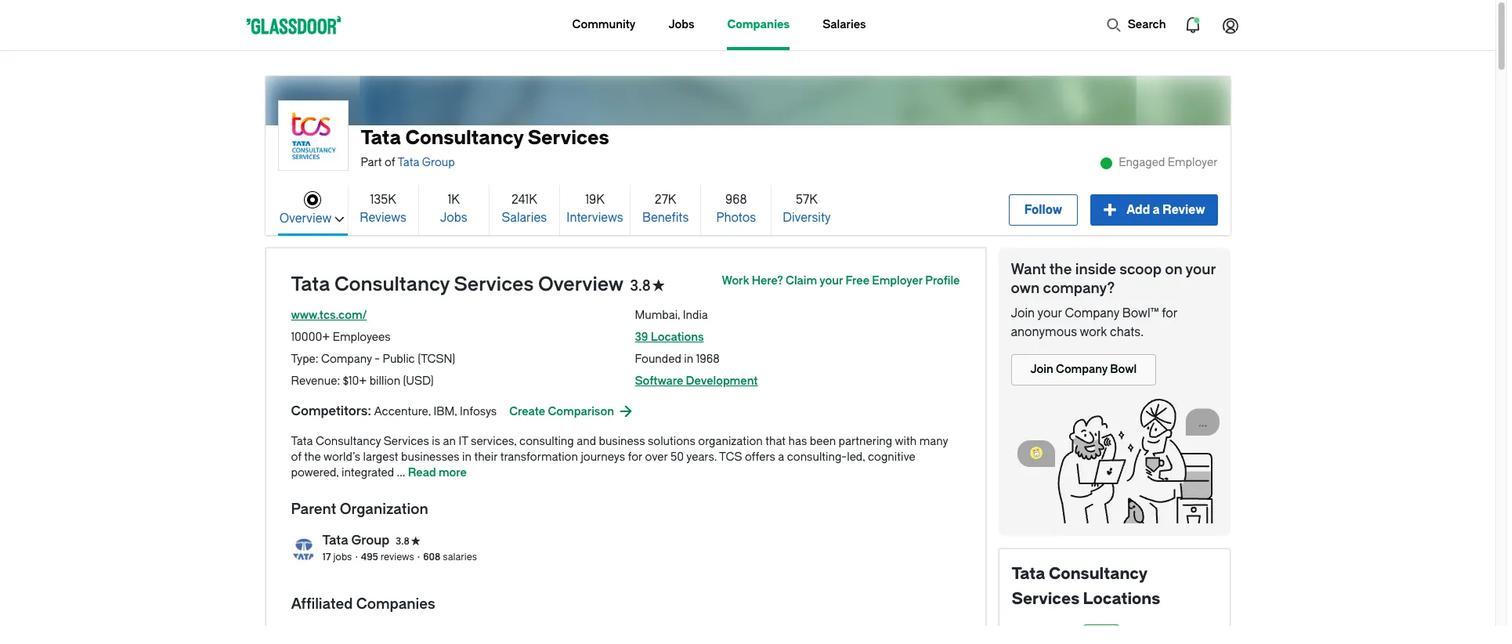 Task type: describe. For each thing, give the bounding box(es) containing it.
that
[[766, 435, 786, 448]]

salaries link
[[823, 0, 866, 50]]

3.8 inside tata group 3.8 ★
[[396, 536, 410, 547]]

cover image for tata consultancy services image
[[359, 76, 1136, 163]]

parent
[[291, 501, 337, 518]]

company?
[[1043, 280, 1115, 297]]

19k
[[585, 192, 605, 206]]

$10+
[[343, 375, 367, 388]]

39 locations link
[[635, 331, 704, 344]]

-
[[375, 353, 380, 366]]

of inside tata consultancy services is an it services, consulting and business solutions organization that has been partnering with many of the world's largest businesses in their transformation journeys for over 50 years. tcs offers a consulting-led, cognitive powered, integrated
[[291, 451, 302, 464]]

your inside "want the inside scoop on your own company?"
[[1186, 261, 1216, 278]]

read
[[408, 466, 436, 480]]

their
[[474, 451, 498, 464]]

want the inside scoop on your own company?
[[1011, 261, 1216, 297]]

1 horizontal spatial overview
[[538, 273, 624, 295]]

17
[[322, 552, 331, 563]]

3.8 inside tata consultancy services overview 3.8 ★
[[630, 277, 651, 295]]

has
[[789, 435, 807, 448]]

logo image
[[279, 101, 347, 170]]

software development link
[[635, 375, 758, 388]]

accenture,
[[374, 405, 431, 418]]

create comparison
[[509, 405, 614, 418]]

india
[[683, 309, 708, 322]]

1968
[[696, 353, 720, 366]]

consultancy for locations
[[1049, 565, 1148, 583]]

claim
[[786, 274, 817, 288]]

services,
[[471, 435, 517, 448]]

27k
[[655, 192, 677, 206]]

work here? claim your free employer profile link
[[722, 273, 960, 295]]

affiliated companies
[[291, 595, 435, 613]]

work
[[722, 274, 749, 288]]

create comparison link
[[509, 403, 635, 422]]

employees
[[333, 331, 391, 344]]

on
[[1165, 261, 1183, 278]]

billion
[[370, 375, 400, 388]]

57k
[[796, 192, 818, 206]]

0 vertical spatial salaries
[[823, 18, 866, 31]]

scoop
[[1120, 261, 1162, 278]]

★ inside tata consultancy services overview 3.8 ★
[[652, 278, 665, 293]]

consultancy for is
[[316, 435, 381, 448]]

reviews
[[381, 552, 414, 563]]

type: company - public (tcsn)
[[291, 353, 455, 366]]

business
[[599, 435, 645, 448]]

tata consultancy services locations
[[1012, 565, 1161, 608]]

work
[[1080, 325, 1107, 339]]

profile
[[926, 274, 960, 288]]

join your company bowl™ for anonymous work chats.
[[1011, 306, 1178, 339]]

competitors
[[291, 404, 368, 418]]

services for overview
[[454, 273, 534, 295]]

journeys
[[581, 451, 625, 464]]

join
[[1011, 306, 1035, 320]]

chats.
[[1110, 325, 1144, 339]]

tata group link
[[398, 156, 455, 169]]

in inside tata consultancy services is an it services, consulting and business solutions organization that has been partnering with many of the world's largest businesses in their transformation journeys for over 50 years. tcs offers a consulting-led, cognitive powered, integrated
[[462, 451, 472, 464]]

engaged
[[1119, 156, 1165, 169]]

software
[[635, 375, 683, 388]]

consulting-
[[787, 451, 847, 464]]

(tcsn)
[[418, 353, 455, 366]]

135k
[[370, 192, 396, 206]]

1 vertical spatial jobs
[[440, 210, 467, 224]]

diversity
[[783, 210, 831, 224]]

the inside "want the inside scoop on your own company?"
[[1050, 261, 1072, 278]]

here?
[[752, 274, 783, 288]]

tata for part
[[361, 127, 401, 149]]

tata consultancy services is an it services, consulting and business solutions organization that has been partnering with many of the world's largest businesses in their transformation journeys for over 50 years. tcs offers a consulting-led, cognitive powered, integrated
[[291, 435, 948, 480]]

jobs
[[333, 552, 352, 563]]

community
[[572, 18, 636, 31]]

follow
[[1025, 203, 1062, 217]]

★ inside tata group 3.8 ★
[[411, 536, 421, 547]]

review
[[1163, 203, 1205, 217]]

0 vertical spatial jobs
[[669, 18, 695, 31]]

(usd)
[[403, 375, 434, 388]]

integrated
[[342, 466, 394, 480]]

1 vertical spatial companies
[[356, 595, 435, 613]]

transformation
[[500, 451, 578, 464]]

revenue:
[[291, 375, 340, 388]]

more
[[439, 466, 467, 480]]

and
[[577, 435, 596, 448]]

inside
[[1075, 261, 1117, 278]]

read more button
[[408, 465, 467, 481]]

solutions
[[648, 435, 696, 448]]

community link
[[572, 0, 636, 50]]

39 locations
[[635, 331, 704, 344]]

world's
[[324, 451, 360, 464]]

bowl™
[[1123, 306, 1159, 320]]

add a review link
[[1091, 194, 1218, 226]]

services for part
[[528, 127, 609, 149]]



Task type: vqa. For each thing, say whether or not it's contained in the screenshot.


Task type: locate. For each thing, give the bounding box(es) containing it.
partnering
[[839, 435, 893, 448]]

of up powered,
[[291, 451, 302, 464]]

engaged employer
[[1119, 156, 1218, 169]]

1 vertical spatial ★
[[411, 536, 421, 547]]

businesses
[[401, 451, 460, 464]]

17 jobs
[[322, 552, 352, 563]]

27k benefits
[[642, 192, 689, 224]]

employer right the 'free' on the top right of page
[[872, 274, 923, 288]]

benefits
[[642, 210, 689, 224]]

comparison
[[548, 405, 614, 418]]

competitors : accenture, ibm, infosys
[[291, 404, 497, 418]]

offers
[[745, 451, 776, 464]]

★ up mumbai,
[[652, 278, 665, 293]]

0 horizontal spatial a
[[778, 451, 784, 464]]

consultancy for overview
[[335, 273, 450, 295]]

tata inside tata consultancy services is an it services, consulting and business solutions organization that has been partnering with many of the world's largest businesses in their transformation journeys for over 50 years. tcs offers a consulting-led, cognitive powered, integrated
[[291, 435, 313, 448]]

0 horizontal spatial ★
[[411, 536, 421, 547]]

tata inside tata consultancy services locations
[[1012, 565, 1046, 583]]

a down that
[[778, 451, 784, 464]]

tata group logo image
[[291, 536, 316, 561]]

tata group 3.8 ★
[[322, 533, 421, 548]]

0 horizontal spatial in
[[462, 451, 472, 464]]

anonymous
[[1011, 325, 1077, 339]]

own
[[1011, 280, 1040, 297]]

1 horizontal spatial 3.8
[[630, 277, 651, 295]]

salaries
[[823, 18, 866, 31], [502, 210, 547, 224]]

services for locations
[[1012, 590, 1080, 608]]

2 horizontal spatial your
[[1186, 261, 1216, 278]]

1 horizontal spatial jobs
[[669, 18, 695, 31]]

group
[[422, 156, 455, 169], [351, 533, 389, 548]]

company inside join your company bowl™ for anonymous work chats.
[[1065, 306, 1120, 320]]

add
[[1127, 203, 1150, 217]]

0 vertical spatial in
[[684, 353, 694, 366]]

employer inside the work here? claim your free employer profile link
[[872, 274, 923, 288]]

cognitive
[[868, 451, 916, 464]]

1 horizontal spatial employer
[[1168, 156, 1218, 169]]

1 horizontal spatial the
[[1050, 261, 1072, 278]]

interviews
[[567, 210, 623, 224]]

0 horizontal spatial locations
[[651, 331, 704, 344]]

608
[[423, 552, 441, 563]]

group up 495
[[351, 533, 389, 548]]

0 vertical spatial group
[[422, 156, 455, 169]]

1 vertical spatial of
[[291, 451, 302, 464]]

0 vertical spatial employer
[[1168, 156, 1218, 169]]

:
[[368, 404, 371, 418]]

tata for locations
[[1012, 565, 1046, 583]]

consulting
[[520, 435, 574, 448]]

the up powered,
[[304, 451, 321, 464]]

consultancy for part
[[405, 127, 524, 149]]

free
[[846, 274, 870, 288]]

0 horizontal spatial jobs
[[440, 210, 467, 224]]

overview
[[279, 211, 332, 225], [538, 273, 624, 295]]

1 horizontal spatial company
[[1065, 306, 1120, 320]]

public
[[383, 353, 415, 366]]

1 vertical spatial locations
[[1083, 590, 1161, 608]]

1 vertical spatial company
[[321, 353, 372, 366]]

1 horizontal spatial for
[[1162, 306, 1178, 320]]

locations inside tata consultancy services locations
[[1083, 590, 1161, 608]]

0 vertical spatial for
[[1162, 306, 1178, 320]]

0 horizontal spatial for
[[628, 451, 643, 464]]

your inside join your company bowl™ for anonymous work chats.
[[1038, 306, 1062, 320]]

jobs down 1k
[[440, 210, 467, 224]]

an
[[443, 435, 456, 448]]

the inside tata consultancy services is an it services, consulting and business solutions organization that has been partnering with many of the world's largest businesses in their transformation journeys for over 50 years. tcs offers a consulting-led, cognitive powered, integrated
[[304, 451, 321, 464]]

3.8
[[630, 277, 651, 295], [396, 536, 410, 547]]

revenue: $10+ billion (usd)
[[291, 375, 434, 388]]

parent organization
[[291, 501, 428, 518]]

your right on on the right top of page
[[1186, 261, 1216, 278]]

1 vertical spatial salaries
[[502, 210, 547, 224]]

1 horizontal spatial your
[[1038, 306, 1062, 320]]

overview down interviews
[[538, 273, 624, 295]]

0 horizontal spatial salaries
[[502, 210, 547, 224]]

tata for overview
[[291, 273, 330, 295]]

been
[[810, 435, 836, 448]]

1 vertical spatial 3.8
[[396, 536, 410, 547]]

organization
[[698, 435, 763, 448]]

jobs
[[669, 18, 695, 31], [440, 210, 467, 224]]

0 horizontal spatial your
[[820, 274, 843, 288]]

241k
[[512, 192, 537, 206]]

infosys
[[460, 405, 497, 418]]

1 horizontal spatial in
[[684, 353, 694, 366]]

for inside tata consultancy services is an it services, consulting and business solutions organization that has been partnering with many of the world's largest businesses in their transformation journeys for over 50 years. tcs offers a consulting-led, cognitive powered, integrated
[[628, 451, 643, 464]]

with
[[895, 435, 917, 448]]

company down 10000+ employees
[[321, 353, 372, 366]]

0 vertical spatial companies
[[727, 18, 790, 31]]

10000+ employees
[[291, 331, 391, 344]]

search button
[[1098, 9, 1174, 41]]

★ up reviews
[[411, 536, 421, 547]]

tcs
[[719, 451, 742, 464]]

services
[[528, 127, 609, 149], [454, 273, 534, 295], [384, 435, 429, 448], [1012, 590, 1080, 608]]

founded
[[635, 353, 682, 366]]

0 horizontal spatial group
[[351, 533, 389, 548]]

1 vertical spatial for
[[628, 451, 643, 464]]

135k reviews
[[360, 192, 407, 224]]

group up 1k
[[422, 156, 455, 169]]

0 horizontal spatial overview
[[279, 211, 332, 225]]

1 horizontal spatial group
[[422, 156, 455, 169]]

0 horizontal spatial company
[[321, 353, 372, 366]]

1 vertical spatial in
[[462, 451, 472, 464]]

495
[[361, 552, 378, 563]]

0 vertical spatial 3.8
[[630, 277, 651, 295]]

1k
[[448, 192, 460, 206]]

jobs left companies link
[[669, 18, 695, 31]]

powered,
[[291, 466, 339, 480]]

employer
[[1168, 156, 1218, 169], [872, 274, 923, 288]]

ibm,
[[434, 405, 457, 418]]

your inside the work here? claim your free employer profile link
[[820, 274, 843, 288]]

1 horizontal spatial of
[[385, 156, 395, 169]]

consultancy inside tata consultancy services part of tata group
[[405, 127, 524, 149]]

development
[[686, 375, 758, 388]]

0 vertical spatial company
[[1065, 306, 1120, 320]]

1 horizontal spatial locations
[[1083, 590, 1161, 608]]

for right "bowl™"
[[1162, 306, 1178, 320]]

consultancy inside tata consultancy services locations
[[1049, 565, 1148, 583]]

your up anonymous
[[1038, 306, 1062, 320]]

0 vertical spatial ★
[[652, 278, 665, 293]]

largest
[[363, 451, 398, 464]]

companies right jobs link
[[727, 18, 790, 31]]

in down it
[[462, 451, 472, 464]]

company
[[1065, 306, 1120, 320], [321, 353, 372, 366]]

968
[[726, 192, 747, 206]]

in left 1968
[[684, 353, 694, 366]]

a right add
[[1153, 203, 1160, 217]]

companies down reviews
[[356, 595, 435, 613]]

1 vertical spatial overview
[[538, 273, 624, 295]]

companies
[[727, 18, 790, 31], [356, 595, 435, 613]]

tata for is
[[291, 435, 313, 448]]

1 horizontal spatial companies
[[727, 18, 790, 31]]

1 horizontal spatial ★
[[652, 278, 665, 293]]

salaries
[[443, 552, 477, 563]]

of inside tata consultancy services part of tata group
[[385, 156, 395, 169]]

services for is
[[384, 435, 429, 448]]

services inside tata consultancy services part of tata group
[[528, 127, 609, 149]]

57k diversity
[[783, 192, 831, 224]]

1k jobs
[[440, 192, 467, 224]]

a inside tata consultancy services is an it services, consulting and business solutions organization that has been partnering with many of the world's largest businesses in their transformation journeys for over 50 years. tcs offers a consulting-led, cognitive powered, integrated
[[778, 451, 784, 464]]

3.8 up mumbai,
[[630, 277, 651, 295]]

0 horizontal spatial of
[[291, 451, 302, 464]]

your left the 'free' on the top right of page
[[820, 274, 843, 288]]

employer up 'review'
[[1168, 156, 1218, 169]]

... read more
[[394, 466, 467, 480]]

affiliated
[[291, 595, 353, 613]]

tata for ★
[[322, 533, 348, 548]]

in
[[684, 353, 694, 366], [462, 451, 472, 464]]

0 horizontal spatial 3.8
[[396, 536, 410, 547]]

19k interviews
[[567, 192, 623, 224]]

many
[[920, 435, 948, 448]]

0 horizontal spatial companies
[[356, 595, 435, 613]]

1 vertical spatial employer
[[872, 274, 923, 288]]

of right part
[[385, 156, 395, 169]]

create
[[509, 405, 545, 418]]

1 vertical spatial the
[[304, 451, 321, 464]]

1 vertical spatial group
[[351, 533, 389, 548]]

mumbai,
[[635, 309, 680, 322]]

overview left reviews
[[279, 211, 332, 225]]

0 vertical spatial overview
[[279, 211, 332, 225]]

photos
[[716, 210, 756, 224]]

over
[[645, 451, 668, 464]]

companies link
[[727, 0, 790, 50]]

group inside tata consultancy services part of tata group
[[422, 156, 455, 169]]

0 horizontal spatial employer
[[872, 274, 923, 288]]

services inside tata consultancy services locations
[[1012, 590, 1080, 608]]

type:
[[291, 353, 318, 366]]

1 vertical spatial a
[[778, 451, 784, 464]]

0 vertical spatial a
[[1153, 203, 1160, 217]]

years.
[[687, 451, 717, 464]]

part
[[361, 156, 382, 169]]

for down the 'business'
[[628, 451, 643, 464]]

0 horizontal spatial the
[[304, 451, 321, 464]]

0 vertical spatial the
[[1050, 261, 1072, 278]]

tata consultancy services part of tata group
[[361, 127, 609, 169]]

the up company?
[[1050, 261, 1072, 278]]

tata
[[361, 127, 401, 149], [398, 156, 419, 169], [291, 273, 330, 295], [291, 435, 313, 448], [322, 533, 348, 548], [1012, 565, 1046, 583]]

608 salaries
[[423, 552, 477, 563]]

services inside tata consultancy services is an it services, consulting and business solutions organization that has been partnering with many of the world's largest businesses in their transformation journeys for over 50 years. tcs offers a consulting-led, cognitive powered, integrated
[[384, 435, 429, 448]]

0 vertical spatial locations
[[651, 331, 704, 344]]

consultancy inside tata consultancy services is an it services, consulting and business solutions organization that has been partnering with many of the world's largest businesses in their transformation journeys for over 50 years. tcs offers a consulting-led, cognitive powered, integrated
[[316, 435, 381, 448]]

1 horizontal spatial a
[[1153, 203, 1160, 217]]

3.8 up reviews
[[396, 536, 410, 547]]

for inside join your company bowl™ for anonymous work chats.
[[1162, 306, 1178, 320]]

company up work
[[1065, 306, 1120, 320]]

0 vertical spatial of
[[385, 156, 395, 169]]

1 horizontal spatial salaries
[[823, 18, 866, 31]]

www.tcs.com/ link
[[291, 309, 367, 322]]



